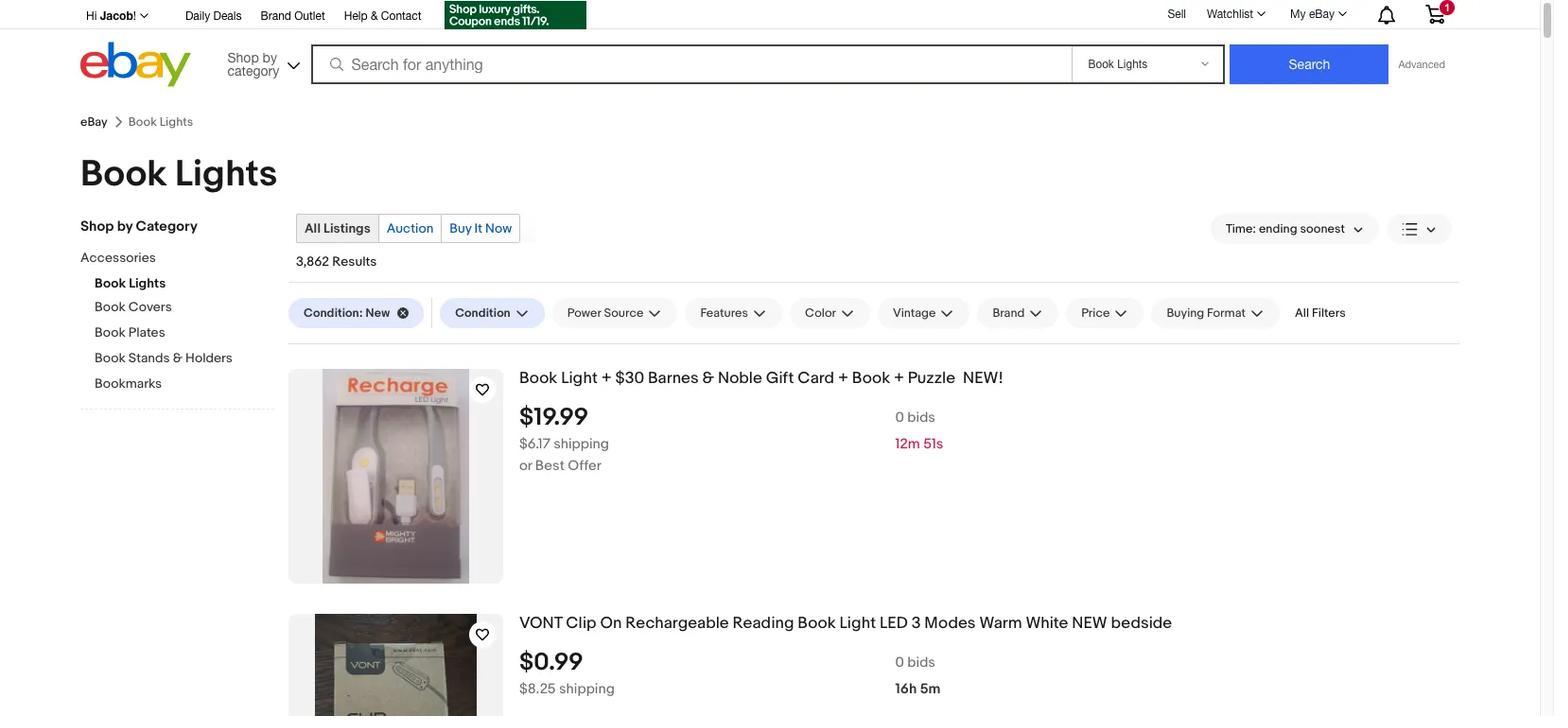 Task type: describe. For each thing, give the bounding box(es) containing it.
get the coupon image
[[444, 1, 586, 29]]

bookmarks link
[[95, 376, 274, 394]]

warm
[[980, 614, 1023, 633]]

book covers link
[[95, 299, 274, 317]]

deals
[[213, 9, 242, 23]]

new!
[[963, 369, 1004, 388]]

buying format button
[[1152, 298, 1280, 328]]

format
[[1207, 306, 1246, 321]]

reading
[[733, 614, 794, 633]]

my ebay
[[1291, 8, 1335, 21]]

accessories link
[[80, 250, 260, 268]]

hi jacob !
[[86, 9, 136, 23]]

brand for brand
[[993, 306, 1025, 321]]

sell link
[[1160, 7, 1195, 20]]

12m 51s or best offer
[[519, 435, 944, 475]]

my ebay link
[[1280, 3, 1356, 26]]

buying format
[[1167, 306, 1246, 321]]

daily
[[185, 9, 210, 23]]

none submit inside 'shop by category' banner
[[1231, 44, 1390, 84]]

soonest
[[1301, 221, 1346, 237]]

all listings
[[305, 220, 371, 237]]

by for category
[[263, 50, 277, 65]]

brand button
[[978, 298, 1059, 328]]

$0.99
[[519, 648, 584, 677]]

now
[[485, 220, 512, 237]]

holders
[[185, 350, 233, 366]]

$6.17
[[519, 435, 551, 453]]

watchlist link
[[1197, 3, 1275, 26]]

bookmarks
[[95, 376, 162, 392]]

power source button
[[552, 298, 678, 328]]

my
[[1291, 8, 1306, 21]]

ending
[[1259, 221, 1298, 237]]

book up bookmarks
[[95, 350, 126, 366]]

vont clip on rechargeable reading book light led 3 modes warm white new bedside
[[519, 614, 1173, 633]]

barnes
[[648, 369, 699, 388]]

condition: new link
[[289, 298, 424, 328]]

card
[[798, 369, 835, 388]]

shipping for $8.25
[[559, 680, 615, 698]]

$30
[[616, 369, 645, 388]]

hi
[[86, 9, 97, 23]]

condition:
[[304, 306, 363, 321]]

book left covers
[[95, 299, 126, 315]]

shipping for $6.17
[[554, 435, 609, 453]]

& inside 'accessories book lights book covers book plates book stands & holders bookmarks'
[[173, 350, 182, 366]]

time: ending soonest
[[1226, 221, 1346, 237]]

offer
[[568, 457, 602, 475]]

brand outlet link
[[261, 7, 325, 27]]

covers
[[129, 299, 172, 315]]

account navigation
[[76, 0, 1460, 32]]

accessories
[[80, 250, 156, 266]]

help & contact
[[344, 9, 422, 23]]

all for all listings
[[305, 220, 321, 237]]

new
[[1072, 614, 1108, 633]]

vont
[[519, 614, 563, 633]]

shop for shop by category
[[80, 218, 114, 236]]

vintage
[[893, 306, 936, 321]]

auction
[[387, 220, 434, 237]]

price
[[1082, 306, 1110, 321]]

book plates link
[[95, 325, 274, 343]]

plates
[[129, 325, 165, 341]]

0 bids $8.25 shipping
[[519, 654, 936, 698]]

sell
[[1168, 7, 1187, 20]]

gift
[[766, 369, 794, 388]]

Search for anything text field
[[314, 46, 1069, 82]]

color button
[[790, 298, 870, 328]]

1
[[1445, 2, 1451, 13]]

1 + from the left
[[601, 369, 612, 388]]

advanced link
[[1390, 45, 1455, 83]]

accessories book lights book covers book plates book stands & holders bookmarks
[[80, 250, 233, 392]]

daily deals link
[[185, 7, 242, 27]]

rechargeable
[[626, 614, 729, 633]]

shop by category
[[80, 218, 198, 236]]

vintage button
[[878, 298, 970, 328]]

0 horizontal spatial light
[[561, 369, 598, 388]]

results
[[332, 254, 377, 270]]

power
[[568, 306, 601, 321]]

bids for 0 bids $6.17 shipping
[[908, 409, 936, 427]]

2 horizontal spatial &
[[703, 369, 714, 388]]

condition: new
[[304, 306, 390, 321]]

clip
[[566, 614, 597, 633]]

5m
[[920, 680, 941, 698]]

all for all filters
[[1295, 306, 1310, 321]]

buy it now link
[[442, 215, 520, 242]]

price button
[[1067, 298, 1144, 328]]

led
[[880, 614, 908, 633]]

stands
[[129, 350, 170, 366]]

buying
[[1167, 306, 1205, 321]]

lights inside 'accessories book lights book covers book plates book stands & holders bookmarks'
[[129, 275, 166, 291]]

book inside the vont clip on rechargeable reading book light led 3 modes warm white new bedside link
[[798, 614, 836, 633]]

book light + $30 barnes & noble gift card + book + puzzle  new!
[[519, 369, 1004, 388]]

brand for brand outlet
[[261, 9, 291, 23]]



Task type: locate. For each thing, give the bounding box(es) containing it.
book light + $30 barnes & noble gift card + book + puzzle  new! link
[[519, 369, 1460, 389]]

vont clip on rechargeable reading book light led 3 modes warm white new bedside link
[[519, 614, 1460, 634]]

time:
[[1226, 221, 1257, 237]]

!
[[133, 9, 136, 23]]

0 horizontal spatial &
[[173, 350, 182, 366]]

1 horizontal spatial +
[[838, 369, 849, 388]]

51s
[[924, 435, 944, 453]]

0 horizontal spatial all
[[305, 220, 321, 237]]

1 vertical spatial &
[[173, 350, 182, 366]]

1 vertical spatial ebay
[[80, 114, 108, 130]]

brand
[[261, 9, 291, 23], [993, 306, 1025, 321]]

help & contact link
[[344, 7, 422, 27]]

view: list view image
[[1402, 219, 1437, 239]]

brand inside brand outlet "link"
[[261, 9, 291, 23]]

& left noble on the left bottom of the page
[[703, 369, 714, 388]]

vont clip on rechargeable reading book light led 3 modes warm white new bedside image
[[315, 614, 477, 716]]

1 horizontal spatial shop
[[228, 50, 259, 65]]

3,862 results
[[296, 254, 377, 270]]

2 bids from the top
[[908, 654, 936, 672]]

all up the 3,862
[[305, 220, 321, 237]]

ebay link
[[80, 114, 108, 130]]

0 up 16h at the right bottom
[[896, 654, 905, 672]]

outlet
[[295, 9, 325, 23]]

1 vertical spatial all
[[1295, 306, 1310, 321]]

shop down "deals" on the left of the page
[[228, 50, 259, 65]]

all listings link
[[297, 215, 378, 242]]

features button
[[685, 298, 783, 328]]

0 inside 0 bids $8.25 shipping
[[896, 654, 905, 672]]

0 for 0 bids $8.25 shipping
[[896, 654, 905, 672]]

2 0 from the top
[[896, 654, 905, 672]]

filters
[[1312, 306, 1346, 321]]

0 vertical spatial shipping
[[554, 435, 609, 453]]

shop for shop by category
[[228, 50, 259, 65]]

0 up the 12m on the bottom of page
[[896, 409, 905, 427]]

1 horizontal spatial brand
[[993, 306, 1025, 321]]

condition
[[455, 306, 511, 321]]

power source
[[568, 306, 644, 321]]

contact
[[381, 9, 422, 23]]

book right the reading
[[798, 614, 836, 633]]

by for category
[[117, 218, 133, 236]]

bids inside 0 bids $6.17 shipping
[[908, 409, 936, 427]]

shop inside shop by category
[[228, 50, 259, 65]]

1 horizontal spatial lights
[[175, 152, 278, 197]]

modes
[[925, 614, 976, 633]]

bids up 51s
[[908, 409, 936, 427]]

lights up "category"
[[175, 152, 278, 197]]

1 bids from the top
[[908, 409, 936, 427]]

0 inside 0 bids $6.17 shipping
[[896, 409, 905, 427]]

or
[[519, 457, 532, 475]]

white
[[1026, 614, 1069, 633]]

all left filters
[[1295, 306, 1310, 321]]

shipping inside 0 bids $6.17 shipping
[[554, 435, 609, 453]]

brand inside brand dropdown button
[[993, 306, 1025, 321]]

+
[[601, 369, 612, 388], [838, 369, 849, 388], [894, 369, 905, 388]]

2 + from the left
[[838, 369, 849, 388]]

+ right card
[[838, 369, 849, 388]]

0 vertical spatial by
[[263, 50, 277, 65]]

3 + from the left
[[894, 369, 905, 388]]

source
[[604, 306, 644, 321]]

2 vertical spatial &
[[703, 369, 714, 388]]

new
[[366, 306, 390, 321]]

1 vertical spatial light
[[840, 614, 876, 633]]

1 vertical spatial lights
[[129, 275, 166, 291]]

book up $19.99
[[519, 369, 558, 388]]

bids
[[908, 409, 936, 427], [908, 654, 936, 672]]

book right card
[[852, 369, 891, 388]]

1 vertical spatial shipping
[[559, 680, 615, 698]]

category
[[228, 63, 279, 78]]

book lights
[[80, 152, 278, 197]]

0 vertical spatial light
[[561, 369, 598, 388]]

1 link
[[1415, 0, 1457, 27]]

light left led
[[840, 614, 876, 633]]

3,862
[[296, 254, 329, 270]]

shipping up offer
[[554, 435, 609, 453]]

+ left $30
[[601, 369, 612, 388]]

book light + $30 barnes & noble gift card + book + puzzle  new! image
[[323, 369, 469, 584]]

all
[[305, 220, 321, 237], [1295, 306, 1310, 321]]

buy
[[450, 220, 472, 237]]

& inside the account navigation
[[371, 9, 378, 23]]

1 vertical spatial bids
[[908, 654, 936, 672]]

1 0 from the top
[[896, 409, 905, 427]]

brand left outlet
[[261, 9, 291, 23]]

1 horizontal spatial ebay
[[1309, 8, 1335, 21]]

shop
[[228, 50, 259, 65], [80, 218, 114, 236]]

ebay
[[1309, 8, 1335, 21], [80, 114, 108, 130]]

ebay inside the account navigation
[[1309, 8, 1335, 21]]

16h
[[896, 680, 917, 698]]

shop by category banner
[[76, 0, 1460, 92]]

by
[[263, 50, 277, 65], [117, 218, 133, 236]]

0 vertical spatial &
[[371, 9, 378, 23]]

0 horizontal spatial lights
[[129, 275, 166, 291]]

1 vertical spatial 0
[[896, 654, 905, 672]]

shop by category
[[228, 50, 279, 78]]

0
[[896, 409, 905, 427], [896, 654, 905, 672]]

1 horizontal spatial light
[[840, 614, 876, 633]]

1 horizontal spatial &
[[371, 9, 378, 23]]

it
[[475, 220, 483, 237]]

condition button
[[440, 298, 545, 328]]

by inside shop by category
[[263, 50, 277, 65]]

by down brand outlet "link" at the left top of the page
[[263, 50, 277, 65]]

bids for 0 bids $8.25 shipping
[[908, 654, 936, 672]]

0 horizontal spatial ebay
[[80, 114, 108, 130]]

listings
[[324, 220, 371, 237]]

lights up covers
[[129, 275, 166, 291]]

&
[[371, 9, 378, 23], [173, 350, 182, 366], [703, 369, 714, 388]]

1 horizontal spatial by
[[263, 50, 277, 65]]

1 vertical spatial brand
[[993, 306, 1025, 321]]

0 vertical spatial 0
[[896, 409, 905, 427]]

0 horizontal spatial by
[[117, 218, 133, 236]]

0 vertical spatial shop
[[228, 50, 259, 65]]

auction link
[[379, 215, 441, 242]]

& down book plates link
[[173, 350, 182, 366]]

bids up 16h 5m
[[908, 654, 936, 672]]

& right help
[[371, 9, 378, 23]]

brand up the book light + $30 barnes & noble gift card + book + puzzle  new! link
[[993, 306, 1025, 321]]

0 vertical spatial all
[[305, 220, 321, 237]]

16h 5m
[[896, 680, 941, 698]]

+ up the 12m on the bottom of page
[[894, 369, 905, 388]]

shipping down $0.99
[[559, 680, 615, 698]]

None submit
[[1231, 44, 1390, 84]]

book up shop by category
[[80, 152, 167, 197]]

color
[[805, 306, 836, 321]]

book down accessories
[[95, 275, 126, 291]]

3
[[912, 614, 921, 633]]

by up accessories
[[117, 218, 133, 236]]

best
[[535, 457, 565, 475]]

12m
[[896, 435, 921, 453]]

0 horizontal spatial brand
[[261, 9, 291, 23]]

0 bids $6.17 shipping
[[519, 409, 936, 453]]

brand outlet
[[261, 9, 325, 23]]

all inside 'all filters' button
[[1295, 306, 1310, 321]]

0 horizontal spatial +
[[601, 369, 612, 388]]

2 horizontal spatial +
[[894, 369, 905, 388]]

all filters button
[[1288, 298, 1354, 328]]

book left plates on the top left of page
[[95, 325, 126, 341]]

0 vertical spatial bids
[[908, 409, 936, 427]]

all inside "all listings" link
[[305, 220, 321, 237]]

0 vertical spatial brand
[[261, 9, 291, 23]]

buy it now
[[450, 220, 512, 237]]

category
[[136, 218, 198, 236]]

book
[[80, 152, 167, 197], [95, 275, 126, 291], [95, 299, 126, 315], [95, 325, 126, 341], [95, 350, 126, 366], [519, 369, 558, 388], [852, 369, 891, 388], [798, 614, 836, 633]]

noble
[[718, 369, 763, 388]]

shipping inside 0 bids $8.25 shipping
[[559, 680, 615, 698]]

0 for 0 bids $6.17 shipping
[[896, 409, 905, 427]]

shop up accessories
[[80, 218, 114, 236]]

jacob
[[100, 9, 133, 23]]

1 vertical spatial shop
[[80, 218, 114, 236]]

1 horizontal spatial all
[[1295, 306, 1310, 321]]

light up $19.99
[[561, 369, 598, 388]]

bids inside 0 bids $8.25 shipping
[[908, 654, 936, 672]]

0 vertical spatial lights
[[175, 152, 278, 197]]

0 vertical spatial ebay
[[1309, 8, 1335, 21]]

on
[[600, 614, 622, 633]]

1 vertical spatial by
[[117, 218, 133, 236]]

0 horizontal spatial shop
[[80, 218, 114, 236]]

shipping
[[554, 435, 609, 453], [559, 680, 615, 698]]

advanced
[[1399, 59, 1446, 70]]



Task type: vqa. For each thing, say whether or not it's contained in the screenshot.
any
no



